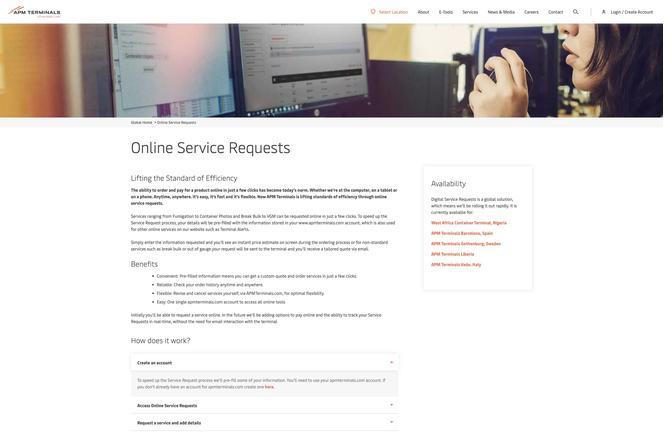 Task type: locate. For each thing, give the bounding box(es) containing it.
2 vertical spatial online
[[151, 403, 164, 409]]

standard
[[166, 173, 196, 183]]

means up anytime
[[222, 273, 234, 279]]

it right does
[[165, 335, 169, 345]]

out inside simply enter the information requested and you'll see an instant price estimate on screen during the ordering process or for non-standard services such as break bulk or out of gauge your request will be sent to the terminal and you'll receive a tailored quote via email.
[[187, 246, 194, 252]]

container
[[200, 213, 218, 219], [455, 220, 474, 226]]

information up bulk
[[163, 239, 185, 245]]

we'll left fill
[[214, 378, 223, 383]]

to
[[358, 213, 363, 219], [137, 378, 142, 383]]

product
[[195, 187, 210, 193]]

0 horizontal spatial order
[[158, 187, 168, 193]]

can left get
[[243, 273, 250, 279]]

stored
[[272, 220, 284, 226]]

order up anytime,
[[158, 187, 168, 193]]

process inside to speed up the service request process we'll pre-fill some of your information. you'll need to use your apmterminals.com account. if you don't already have an account for apmterminals.com create one
[[199, 378, 213, 383]]

0 horizontal spatial request
[[176, 312, 191, 318]]

it inside digital service requests is a global solution, which means we'll be rolling it out rapidly. it is currently available for:
[[485, 203, 488, 209]]

requested
[[290, 213, 309, 219], [186, 239, 205, 245]]

service inside initially you'll be able to request a service online. in the future we'll be adding options to pay online and the ability to track your service requests in real-time, without the need for email interaction with the terminal.
[[368, 312, 382, 318]]

information
[[249, 220, 271, 226], [163, 239, 185, 245], [199, 273, 221, 279]]

1 vertical spatial container
[[455, 220, 474, 226]]

information inside simply enter the information requested and you'll see an instant price estimate on screen during the ordering process or for non-standard services such as break bulk or out of gauge your request will be sent to the terminal and you'll receive a tailored quote via email.
[[163, 239, 185, 245]]

with down the future
[[245, 319, 253, 324]]

means
[[444, 203, 456, 209], [222, 273, 234, 279]]

0 horizontal spatial create
[[137, 360, 150, 366]]

here link
[[265, 384, 274, 390]]

as inside services ranging from fumigation to container photos and break bulk to vgm can be requested online in just a few clicks. to speed up the service request process, your details will be pre-filled with the information stored in your www.apmterminals.com account, which is also used for other online services on our website such as terminal alerts.
[[215, 226, 220, 232]]

services inside services ranging from fumigation to container photos and break bulk to vgm can be requested online in just a few clicks. to speed up the service request process, your details will be pre-filled with the information stored in your www.apmterminals.com account, which is also used for other online services on our website such as terminal alerts.
[[131, 213, 146, 219]]

1 vertical spatial details
[[188, 420, 201, 426]]

0 horizontal spatial requested
[[186, 239, 205, 245]]

quote inside simply enter the information requested and you'll see an instant price estimate on screen during the ordering process or for non-standard services such as break bulk or out of gauge your request will be sent to the terminal and you'll receive a tailored quote via email.
[[340, 246, 351, 252]]

how does it work?
[[131, 335, 191, 345]]

1 vertical spatial anywhere.
[[245, 282, 264, 288]]

and down flexibility. on the left bottom of page
[[316, 312, 323, 318]]

apm for apm terminals liberia
[[432, 251, 441, 257]]

fill
[[232, 378, 237, 383]]

request inside services ranging from fumigation to container photos and break bulk to vgm can be requested online in just a few clicks. to speed up the service request process, your details will be pre-filled with the information stored in your www.apmterminals.com account, which is also used for other online services on our website such as terminal alerts.
[[146, 220, 161, 226]]

create right the /
[[625, 9, 638, 15]]

1 horizontal spatial filled
[[222, 220, 232, 226]]

0 horizontal spatial we'll
[[214, 378, 223, 383]]

service inside services ranging from fumigation to container photos and break bulk to vgm can be requested online in just a few clicks. to speed up the service request process, your details will be pre-filled with the information stored in your www.apmterminals.com account, which is also used for other online services on our website such as terminal alerts.
[[131, 220, 145, 226]]

quote right custom
[[276, 273, 287, 279]]

and inside services ranging from fumigation to container photos and break bulk to vgm can be requested online in just a few clicks. to speed up the service request process, your details will be pre-filled with the information stored in your www.apmterminals.com account, which is also used for other online services on our website such as terminal alerts.
[[233, 213, 240, 219]]

standard
[[372, 239, 388, 245]]

on left our
[[177, 226, 182, 232]]

your
[[178, 220, 186, 226], [290, 220, 298, 226], [212, 246, 220, 252], [186, 282, 194, 288], [359, 312, 367, 318], [254, 378, 262, 383], [321, 378, 329, 383]]

0 vertical spatial pre-
[[214, 220, 222, 226]]

request up without
[[176, 312, 191, 318]]

via left email.
[[352, 246, 357, 252]]

service inside to speed up the service request process we'll pre-fill some of your information. you'll need to use your apmterminals.com account. if you don't already have an account for apmterminals.com create one
[[168, 378, 181, 383]]

speed
[[364, 213, 375, 219], [143, 378, 154, 383]]

services inside simply enter the information requested and you'll see an instant price estimate on screen during the ordering process or for non-standard services such as break bulk or out of gauge your request will be sent to the terminal and you'll receive a tailored quote via email.
[[131, 246, 146, 252]]

terminals for apm terminals barcelona, spain
[[442, 230, 460, 236]]

e-tools button
[[440, 0, 453, 24]]

1 vertical spatial account
[[157, 360, 172, 366]]

1 vertical spatial you
[[137, 384, 144, 390]]

lifting
[[131, 173, 152, 183]]

service inside dropdown button
[[165, 403, 179, 409]]

1 vertical spatial we'll
[[247, 312, 255, 318]]

1 vertical spatial via
[[240, 290, 246, 296]]

via inside simply enter the information requested and you'll see an instant price estimate on screen during the ordering process or for non-standard services such as break bulk or out of gauge your request will be sent to the terminal and you'll receive a tailored quote via email.
[[352, 246, 357, 252]]

information for requested
[[163, 239, 185, 245]]

to down the create an account
[[137, 378, 142, 383]]

a inside digital service requests is a global solution, which means we'll be rolling it out rapidly. it is currently available for:
[[482, 196, 484, 202]]

2 clicks. from the top
[[346, 273, 358, 279]]

track
[[349, 312, 358, 318]]

efficiency
[[339, 194, 358, 199]]

login / create account
[[612, 9, 654, 15]]

0 horizontal spatial to
[[137, 378, 142, 383]]

west africa container terminal, nigeria
[[432, 220, 507, 226]]

0 horizontal spatial as
[[157, 246, 161, 252]]

order for convenient: pre-filled information means you can get a custom quote and order services in just a few clicks.
[[195, 282, 205, 288]]

0 horizontal spatial container
[[200, 213, 218, 219]]

and down screen
[[288, 246, 295, 252]]

and left add
[[172, 420, 179, 426]]

apm down apm terminals liberia
[[432, 262, 441, 267]]

terminals for apm terminals liberia
[[442, 251, 460, 257]]

and
[[169, 187, 176, 193], [226, 194, 233, 199], [233, 213, 240, 219], [206, 239, 213, 245], [288, 246, 295, 252], [288, 273, 295, 279], [237, 282, 244, 288], [187, 290, 194, 296], [316, 312, 323, 318], [172, 420, 179, 426]]

1 it's from the left
[[210, 194, 216, 199]]

your right use
[[321, 378, 329, 383]]

in up fast
[[224, 187, 227, 193]]

1 vertical spatial need
[[298, 378, 307, 383]]

1 horizontal spatial pre-
[[224, 378, 232, 383]]

will down instant
[[237, 246, 243, 252]]

your right gauge
[[212, 246, 220, 252]]

services right tools
[[463, 9, 479, 15]]

such right the website on the left of the page
[[206, 226, 214, 232]]

an
[[232, 239, 237, 245], [151, 360, 156, 366], [181, 384, 185, 390]]

bulk
[[173, 246, 182, 252]]

1 vertical spatial up
[[155, 378, 160, 383]]

with inside services ranging from fumigation to container photos and break bulk to vgm can be requested online in just a few clicks. to speed up the service request process, your details will be pre-filled with the information stored in your www.apmterminals.com account, which is also used for other online services on our website such as terminal alerts.
[[232, 220, 241, 226]]

0 vertical spatial request
[[146, 220, 161, 226]]

1 clicks. from the top
[[346, 213, 357, 219]]

1 horizontal spatial it
[[485, 203, 488, 209]]

1 horizontal spatial which
[[432, 203, 443, 209]]

the right without
[[188, 319, 195, 324]]

apm terminals liberia
[[432, 251, 475, 257]]

1 vertical spatial an
[[151, 360, 156, 366]]

1 vertical spatial to
[[137, 378, 142, 383]]

apm for apm terminals gothenburg, sweden
[[432, 241, 441, 247]]

1 vertical spatial with
[[245, 319, 253, 324]]

terminal.
[[261, 319, 278, 324]]

see
[[225, 239, 231, 245]]

about
[[418, 9, 430, 15]]

0 vertical spatial as
[[215, 226, 220, 232]]

can inside services ranging from fumigation to container photos and break bulk to vgm can be requested online in just a few clicks. to speed up the service request process, your details will be pre-filled with the information stored in your www.apmterminals.com account, which is also used for other online services on our website such as terminal alerts.
[[277, 213, 284, 219]]

0 horizontal spatial out
[[187, 246, 194, 252]]

out
[[489, 203, 495, 209], [187, 246, 194, 252]]

for inside initially you'll be able to request a service online. in the future we'll be adding options to pay online and the ability to track your service requests in real-time, without the need for email interaction with the terminal.
[[206, 319, 211, 324]]

break
[[162, 246, 172, 252]]

or left non- in the bottom right of the page
[[351, 239, 355, 245]]

anywhere. inside the ability to order and pay for a product online in just a few clicks has become today's norm. whether we're at the computer, on a tablet or on a phone. anytime, anywhere. it's easy, it's fast and it's flexible. now apm terminals is lifting standards of efficiency through online service requests.
[[172, 194, 192, 199]]

1 horizontal spatial an
[[181, 384, 185, 390]]

2 vertical spatial we'll
[[214, 378, 223, 383]]

convenient: pre-filled information means you can get a custom quote and order services in just a few clicks.
[[157, 273, 358, 279]]

for inside to speed up the service request process we'll pre-fill some of your information. you'll need to use your apmterminals.com account. if you don't already have an account for apmterminals.com create one
[[202, 384, 207, 390]]

1 horizontal spatial via
[[352, 246, 357, 252]]

order up optimal
[[296, 273, 306, 279]]

will inside simply enter the information requested and you'll see an instant price estimate on screen during the ordering process or for non-standard services such as break bulk or out of gauge your request will be sent to the terminal and you'll receive a tailored quote via email.
[[237, 246, 243, 252]]

which left also
[[362, 220, 373, 226]]

you'll left see
[[214, 239, 224, 245]]

apm up apm terminals vado, italy link
[[432, 251, 441, 257]]

and up optimal
[[288, 273, 295, 279]]

or inside the ability to order and pay for a product online in just a few clicks has become today's norm. whether we're at the computer, on a tablet or on a phone. anytime, anywhere. it's easy, it's fast and it's flexible. now apm terminals is lifting standards of efficiency through online service requests.
[[394, 187, 398, 193]]

up up also
[[376, 213, 380, 219]]

terminals
[[277, 194, 296, 199], [442, 230, 460, 236], [442, 241, 460, 247], [442, 251, 460, 257], [442, 262, 460, 267]]

filled down photos
[[222, 220, 232, 226]]

pre- down photos
[[214, 220, 222, 226]]

as left the terminal
[[215, 226, 220, 232]]

anywhere.
[[172, 194, 192, 199], [245, 282, 264, 288]]

1 vertical spatial speed
[[143, 378, 154, 383]]

means up available
[[444, 203, 456, 209]]

services up "other"
[[131, 213, 146, 219]]

terminal
[[271, 246, 287, 252]]

gothenburg,
[[461, 241, 486, 247]]

apmterminals.com
[[188, 299, 223, 305], [330, 378, 365, 383], [208, 384, 243, 390]]

0 vertical spatial which
[[432, 203, 443, 209]]

services down history
[[208, 290, 223, 296]]

1 vertical spatial ability
[[331, 312, 343, 318]]

1 horizontal spatial request
[[221, 246, 236, 252]]

0 horizontal spatial you
[[137, 384, 144, 390]]

details inside dropdown button
[[188, 420, 201, 426]]

request down see
[[221, 246, 236, 252]]

to inside the ability to order and pay for a product online in just a few clicks has become today's norm. whether we're at the computer, on a tablet or on a phone. anytime, anywhere. it's easy, it's fast and it's flexible. now apm terminals is lifting standards of efficiency through online service requests.
[[152, 187, 157, 193]]

global home > online service requests
[[131, 120, 196, 125]]

0 horizontal spatial process
[[199, 378, 213, 383]]

information for means
[[199, 273, 221, 279]]

pre- inside services ranging from fumigation to container photos and break bulk to vgm can be requested online in just a few clicks. to speed up the service request process, your details will be pre-filled with the information stored in your www.apmterminals.com account, which is also used for other online services on our website such as terminal alerts.
[[214, 220, 222, 226]]

2 vertical spatial or
[[183, 246, 186, 252]]

1 vertical spatial process
[[199, 378, 213, 383]]

0 horizontal spatial it's
[[210, 194, 216, 199]]

and left break
[[233, 213, 240, 219]]

2 vertical spatial few
[[338, 273, 345, 279]]

0 vertical spatial services
[[463, 9, 479, 15]]

service inside dropdown button
[[157, 420, 171, 426]]

1 horizontal spatial order
[[195, 282, 205, 288]]

to up phone. at the top of page
[[152, 187, 157, 193]]

0 vertical spatial request
[[221, 246, 236, 252]]

1 horizontal spatial can
[[277, 213, 284, 219]]

order for lifting the standard of efficiency
[[158, 187, 168, 193]]

flexibility.
[[307, 290, 325, 296]]

which down "digital"
[[432, 203, 443, 209]]

few inside the ability to order and pay for a product online in just a few clicks has become today's norm. whether we're at the computer, on a tablet or on a phone. anytime, anywhere. it's easy, it's fast and it's flexible. now apm terminals is lifting standards of efficiency through online service requests.
[[240, 187, 247, 193]]

standards
[[314, 194, 333, 199]]

online inside initially you'll be able to request a service online. in the future we'll be adding options to pay online and the ability to track your service requests in real-time, without the need for email interaction with the terminal.
[[304, 312, 315, 318]]

apm terminals vado, italy link
[[432, 262, 482, 267]]

requests
[[181, 120, 196, 125], [229, 136, 291, 157], [459, 196, 477, 202], [131, 319, 148, 324], [179, 403, 197, 409]]

0 vertical spatial it
[[485, 203, 488, 209]]

service
[[131, 200, 145, 206], [195, 312, 208, 318], [157, 420, 171, 426]]

1 horizontal spatial service
[[157, 420, 171, 426]]

to left use
[[308, 378, 312, 383]]

we'll inside to speed up the service request process we'll pre-fill some of your information. you'll need to use your apmterminals.com account. if you don't already have an account for apmterminals.com create one
[[214, 378, 223, 383]]

>
[[155, 120, 156, 125]]

to right bulk on the top of the page
[[262, 213, 266, 219]]

0 vertical spatial service
[[131, 200, 145, 206]]

as inside simply enter the information requested and you'll see an instant price estimate on screen during the ordering process or for non-standard services such as break bulk or out of gauge your request will be sent to the terminal and you'll receive a tailored quote via email.
[[157, 246, 161, 252]]

price
[[252, 239, 261, 245]]

0 vertical spatial information
[[249, 220, 271, 226]]

other
[[138, 226, 148, 232]]

account
[[638, 9, 654, 15]]

receive
[[307, 246, 320, 252]]

careers
[[525, 9, 539, 15]]

0 vertical spatial out
[[489, 203, 495, 209]]

2 vertical spatial apmterminals.com
[[208, 384, 243, 390]]

1 horizontal spatial it's
[[234, 194, 240, 199]]

custom
[[261, 273, 275, 279]]

some
[[238, 378, 248, 383]]

to speed up the service request process we'll pre-fill some of your information. you'll need to use your apmterminals.com account. if you don't already have an account for apmterminals.com create one
[[137, 378, 386, 390]]

speed inside services ranging from fumigation to container photos and break bulk to vgm can be requested online in just a few clicks. to speed up the service request process, your details will be pre-filled with the information stored in your www.apmterminals.com account, which is also used for other online services on our website such as terminal alerts.
[[364, 213, 375, 219]]

1 vertical spatial filled
[[188, 273, 198, 279]]

and up gauge
[[206, 239, 213, 245]]

1 vertical spatial request
[[176, 312, 191, 318]]

1 horizontal spatial quote
[[340, 246, 351, 252]]

0 horizontal spatial or
[[183, 246, 186, 252]]

0 horizontal spatial ability
[[139, 187, 152, 193]]

1 vertical spatial or
[[351, 239, 355, 245]]

1 vertical spatial pay
[[296, 312, 302, 318]]

service
[[169, 120, 180, 125], [177, 136, 225, 157], [445, 196, 458, 202], [131, 220, 145, 226], [368, 312, 382, 318], [168, 378, 181, 383], [165, 403, 179, 409]]

be inside digital service requests is a global solution, which means we'll be rolling it out rapidly. it is currently available for:
[[467, 203, 471, 209]]

0 horizontal spatial which
[[362, 220, 373, 226]]

pay
[[177, 187, 184, 193], [296, 312, 302, 318]]

0 horizontal spatial means
[[222, 273, 234, 279]]

just inside the ability to order and pay for a product online in just a few clicks has become today's norm. whether we're at the computer, on a tablet or on a phone. anytime, anywhere. it's easy, it's fast and it's flexible. now apm terminals is lifting standards of efficiency through online service requests.
[[228, 187, 235, 193]]

order up 'cancel'
[[195, 282, 205, 288]]

terminals down africa
[[442, 230, 460, 236]]

1 vertical spatial such
[[147, 246, 156, 252]]

such
[[206, 226, 214, 232], [147, 246, 156, 252]]

or right tablet
[[394, 187, 398, 193]]

services for services
[[463, 9, 479, 15]]

2 vertical spatial just
[[327, 273, 334, 279]]

speed down through
[[364, 213, 375, 219]]

1 vertical spatial just
[[327, 213, 334, 219]]

you left don't
[[137, 384, 144, 390]]

become
[[267, 187, 282, 193]]

220816 apm terminals digital solutions image
[[0, 24, 664, 118]]

screen
[[286, 239, 298, 245]]

to right able at the left bottom of page
[[171, 312, 175, 318]]

1 vertical spatial requested
[[186, 239, 205, 245]]

and inside dropdown button
[[172, 420, 179, 426]]

0 vertical spatial container
[[200, 213, 218, 219]]

is down norm.
[[297, 194, 300, 199]]

an down does
[[151, 360, 156, 366]]

1 horizontal spatial ability
[[331, 312, 343, 318]]

in
[[222, 312, 226, 318]]

an right have
[[181, 384, 185, 390]]

to
[[152, 187, 157, 193], [195, 213, 199, 219], [262, 213, 266, 219], [259, 246, 263, 252], [240, 299, 244, 305], [171, 312, 175, 318], [291, 312, 295, 318], [344, 312, 348, 318], [308, 378, 312, 383]]

order inside the ability to order and pay for a product online in just a few clicks has become today's norm. whether we're at the computer, on a tablet or on a phone. anytime, anywhere. it's easy, it's fast and it's flexible. now apm terminals is lifting standards of efficiency through online service requests.
[[158, 187, 168, 193]]

0 vertical spatial you
[[235, 273, 242, 279]]

ability up phone. at the top of page
[[139, 187, 152, 193]]

1 vertical spatial means
[[222, 273, 234, 279]]

you up anytime
[[235, 273, 242, 279]]

1 horizontal spatial pay
[[296, 312, 302, 318]]

of down "we're"
[[334, 194, 338, 199]]

container inside services ranging from fumigation to container photos and break bulk to vgm can be requested online in just a few clicks. to speed up the service request process, your details will be pre-filled with the information stored in your www.apmterminals.com account, which is also used for other online services on our website such as terminal alerts.
[[200, 213, 218, 219]]

of
[[197, 173, 204, 183], [334, 194, 338, 199], [195, 246, 199, 252], [249, 378, 253, 383]]

ability inside the ability to order and pay for a product online in just a few clicks has become today's norm. whether we're at the computer, on a tablet or on a phone. anytime, anywhere. it's easy, it's fast and it's flexible. now apm terminals is lifting standards of efficiency through online service requests.
[[139, 187, 152, 193]]

1 vertical spatial pre-
[[224, 378, 232, 383]]

account down how does it work?
[[157, 360, 172, 366]]

terminals up apm terminals vado, italy
[[442, 251, 460, 257]]

0 vertical spatial up
[[376, 213, 380, 219]]

0 vertical spatial with
[[232, 220, 241, 226]]

1 vertical spatial apmterminals.com
[[330, 378, 365, 383]]

account,
[[345, 220, 361, 226]]

terminals for apm terminals gothenburg, sweden
[[442, 241, 460, 247]]

create
[[625, 9, 638, 15], [137, 360, 150, 366]]

news & media
[[488, 9, 515, 15]]

terminal,
[[475, 220, 493, 226]]

also
[[378, 220, 386, 226]]

process inside simply enter the information requested and you'll see an instant price estimate on screen during the ordering process or for non-standard services such as break bulk or out of gauge your request will be sent to the terminal and you'll receive a tailored quote via email.
[[336, 239, 350, 245]]

container left photos
[[200, 213, 218, 219]]

2 vertical spatial order
[[195, 282, 205, 288]]

out inside digital service requests is a global solution, which means we'll be rolling it out rapidly. it is currently available for:
[[489, 203, 495, 209]]

your up one
[[254, 378, 262, 383]]

1 vertical spatial create
[[137, 360, 150, 366]]

nigeria
[[494, 220, 507, 226]]

0 vertical spatial apmterminals.com
[[188, 299, 223, 305]]

a
[[191, 187, 194, 193], [236, 187, 239, 193], [378, 187, 380, 193], [137, 194, 139, 199], [482, 196, 484, 202], [335, 213, 337, 219], [321, 246, 323, 252], [258, 273, 260, 279], [335, 273, 337, 279], [192, 312, 194, 318], [154, 420, 156, 426]]

0 vertical spatial to
[[358, 213, 363, 219]]

apm
[[267, 194, 276, 199], [432, 230, 441, 236], [432, 241, 441, 247], [432, 251, 441, 257], [432, 262, 441, 267]]

as
[[215, 226, 220, 232], [157, 246, 161, 252]]

pay inside the ability to order and pay for a product online in just a few clicks has become today's norm. whether we're at the computer, on a tablet or on a phone. anytime, anywhere. it's easy, it's fast and it's flexible. now apm terminals is lifting standards of efficiency through online service requests.
[[177, 187, 184, 193]]

anywhere. left it's
[[172, 194, 192, 199]]

apm up apm terminals liberia link in the bottom right of the page
[[432, 241, 441, 247]]

services down "process,"
[[161, 226, 176, 232]]

create an account element
[[131, 371, 399, 397]]

just inside services ranging from fumigation to container photos and break bulk to vgm can be requested online in just a few clicks. to speed up the service request process, your details will be pre-filled with the information stored in your www.apmterminals.com account, which is also used for other online services on our website such as terminal alerts.
[[327, 213, 334, 219]]

0 vertical spatial or
[[394, 187, 398, 193]]

information inside services ranging from fumigation to container photos and break bulk to vgm can be requested online in just a few clicks. to speed up the service request process, your details will be pre-filled with the information stored in your www.apmterminals.com account, which is also used for other online services on our website such as terminal alerts.
[[249, 220, 271, 226]]

2 horizontal spatial information
[[249, 220, 271, 226]]

need inside initially you'll be able to request a service online. in the future we'll be adding options to pay online and the ability to track your service requests in real-time, without the need for email interaction with the terminal.
[[196, 319, 205, 324]]

to inside simply enter the information requested and you'll see an instant price estimate on screen during the ordering process or for non-standard services such as break bulk or out of gauge your request will be sent to the terminal and you'll receive a tailored quote via email.
[[259, 246, 263, 252]]

0 vertical spatial pay
[[177, 187, 184, 193]]

it down global
[[485, 203, 488, 209]]

apm down become
[[267, 194, 276, 199]]

request a service and add details button
[[131, 414, 399, 431]]

such down enter
[[147, 246, 156, 252]]

we'll right the future
[[247, 312, 255, 318]]

rapidly.
[[496, 203, 510, 209]]

used
[[387, 220, 396, 226]]

enter
[[145, 239, 155, 245]]

out right bulk
[[187, 246, 194, 252]]

a inside initially you'll be able to request a service online. in the future we'll be adding options to pay online and the ability to track your service requests in real-time, without the need for email interaction with the terminal.
[[192, 312, 194, 318]]

sweden
[[487, 241, 501, 247]]

such inside services ranging from fumigation to container photos and break bulk to vgm can be requested online in just a few clicks. to speed up the service request process, your details will be pre-filled with the information stored in your www.apmterminals.com account, which is also used for other online services on our website such as terminal alerts.
[[206, 226, 214, 232]]

your inside initially you'll be able to request a service online. in the future we'll be adding options to pay online and the ability to track your service requests in real-time, without the need for email interaction with the terminal.
[[359, 312, 367, 318]]

a inside services ranging from fumigation to container photos and break bulk to vgm can be requested online in just a few clicks. to speed up the service request process, your details will be pre-filled with the information stored in your www.apmterminals.com account, which is also used for other online services on our website such as terminal alerts.
[[335, 213, 337, 219]]

as left break
[[157, 246, 161, 252]]

0 vertical spatial anywhere.
[[172, 194, 192, 199]]

0 horizontal spatial account
[[157, 360, 172, 366]]

0 horizontal spatial you'll
[[214, 239, 224, 245]]

0 vertical spatial filled
[[222, 220, 232, 226]]

need left email
[[196, 319, 205, 324]]

is inside the ability to order and pay for a product online in just a few clicks has become today's norm. whether we're at the computer, on a tablet or on a phone. anytime, anywhere. it's easy, it's fast and it's flexible. now apm terminals is lifting standards of efficiency through online service requests.
[[297, 194, 300, 199]]

tablet
[[381, 187, 393, 193]]

need right you'll
[[298, 378, 307, 383]]

flexible: revise and cancel services yourself, via apmterminals.com, for optimal flexibility.
[[157, 290, 325, 296]]

requests inside digital service requests is a global solution, which means we'll be rolling it out rapidly. it is currently available for:
[[459, 196, 477, 202]]

it's left fast
[[210, 194, 216, 199]]

request inside initially you'll be able to request a service online. in the future we'll be adding options to pay online and the ability to track your service requests in real-time, without the need for email interaction with the terminal.
[[176, 312, 191, 318]]

pre- inside to speed up the service request process we'll pre-fill some of your information. you'll need to use your apmterminals.com account. if you don't already have an account for apmterminals.com create one
[[224, 378, 232, 383]]

which inside digital service requests is a global solution, which means we'll be rolling it out rapidly. it is currently available for:
[[432, 203, 443, 209]]

0 horizontal spatial such
[[147, 246, 156, 252]]

requested inside simply enter the information requested and you'll see an instant price estimate on screen during the ordering process or for non-standard services such as break bulk or out of gauge your request will be sent to the terminal and you'll receive a tailored quote via email.
[[186, 239, 205, 245]]

service down access online service requests
[[157, 420, 171, 426]]

out down global
[[489, 203, 495, 209]]

the inside the ability to order and pay for a product online in just a few clicks has become today's norm. whether we're at the computer, on a tablet or on a phone. anytime, anywhere. it's easy, it's fast and it's flexible. now apm terminals is lifting standards of efficiency through online service requests.
[[344, 187, 350, 193]]

online inside dropdown button
[[151, 403, 164, 409]]

order
[[158, 187, 168, 193], [296, 273, 306, 279], [195, 282, 205, 288]]

global
[[485, 196, 497, 202]]

in down you'll
[[149, 319, 153, 324]]

and up anytime,
[[169, 187, 176, 193]]

and right fast
[[226, 194, 233, 199]]

0 horizontal spatial it
[[165, 335, 169, 345]]

just
[[228, 187, 235, 193], [327, 213, 334, 219], [327, 273, 334, 279]]

service inside digital service requests is a global solution, which means we'll be rolling it out rapidly. it is currently available for:
[[445, 196, 458, 202]]

simply enter the information requested and you'll see an instant price estimate on screen during the ordering process or for non-standard services such as break bulk or out of gauge your request will be sent to the terminal and you'll receive a tailored quote via email.
[[131, 239, 388, 252]]

2 horizontal spatial account
[[224, 299, 239, 305]]

speed up don't
[[143, 378, 154, 383]]

0 vertical spatial clicks.
[[346, 213, 357, 219]]

your down fumigation
[[178, 220, 186, 226]]

2 vertical spatial an
[[181, 384, 185, 390]]

0 horizontal spatial quote
[[276, 273, 287, 279]]

1 vertical spatial services
[[131, 213, 146, 219]]

today's
[[283, 187, 297, 193]]

vgm
[[267, 213, 276, 219]]

terminals up apm terminals liberia
[[442, 241, 460, 247]]

to right sent
[[259, 246, 263, 252]]

filled up 'cancel'
[[188, 273, 198, 279]]

access
[[137, 403, 150, 409]]

information up reliable: check your order history anytime and anywhere.
[[199, 273, 221, 279]]

up inside services ranging from fumigation to container photos and break bulk to vgm can be requested online in just a few clicks. to speed up the service request process, your details will be pre-filled with the information stored in your www.apmterminals.com account, which is also used for other online services on our website such as terminal alerts.
[[376, 213, 380, 219]]



Task type: vqa. For each thing, say whether or not it's contained in the screenshot.
Terminal Alerts
no



Task type: describe. For each thing, give the bounding box(es) containing it.
apm terminals gothenburg, sweden link
[[432, 241, 501, 247]]

anytime,
[[154, 194, 171, 199]]

2 it's from the left
[[234, 194, 240, 199]]

add
[[180, 420, 187, 426]]

currently
[[432, 209, 449, 215]]

lifting
[[301, 194, 313, 199]]

such inside simply enter the information requested and you'll see an instant price estimate on screen during the ordering process or for non-standard services such as break bulk or out of gauge your request will be sent to the terminal and you'll receive a tailored quote via email.
[[147, 246, 156, 252]]

of up the 'product'
[[197, 173, 204, 183]]

our
[[183, 226, 189, 232]]

0 vertical spatial you'll
[[214, 239, 224, 245]]

during
[[299, 239, 311, 245]]

for inside services ranging from fumigation to container photos and break bulk to vgm can be requested online in just a few clicks. to speed up the service request process, your details will be pre-filled with the information stored in your www.apmterminals.com account, which is also used for other online services on our website such as terminal alerts.
[[131, 226, 137, 232]]

bulk
[[253, 213, 261, 219]]

service inside initially you'll be able to request a service online. in the future we'll be adding options to pay online and the ability to track your service requests in real-time, without the need for email interaction with the terminal.
[[195, 312, 208, 318]]

access online service requests button
[[131, 397, 399, 414]]

home
[[143, 120, 152, 125]]

and right revise in the bottom of the page
[[187, 290, 194, 296]]

time,
[[163, 319, 172, 324]]

and up flexible: revise and cancel services yourself, via apmterminals.com, for optimal flexibility.
[[237, 282, 244, 288]]

1 horizontal spatial or
[[351, 239, 355, 245]]

apm inside the ability to order and pay for a product online in just a few clicks has become today's norm. whether we're at the computer, on a tablet or on a phone. anytime, anywhere. it's easy, it's fast and it's flexible. now apm terminals is lifting standards of efficiency through online service requests.
[[267, 194, 276, 199]]

online up www.apmterminals.com
[[310, 213, 322, 219]]

the right enter
[[156, 239, 162, 245]]

your right stored
[[290, 220, 298, 226]]

all
[[258, 299, 263, 305]]

lifting the standard of efficiency
[[131, 173, 238, 183]]

able
[[162, 312, 170, 318]]

terminals inside the ability to order and pay for a product online in just a few clicks has become today's norm. whether we're at the computer, on a tablet or on a phone. anytime, anywhere. it's easy, it's fast and it's flexible. now apm terminals is lifting standards of efficiency through online service requests.
[[277, 194, 296, 199]]

have
[[171, 384, 180, 390]]

1 vertical spatial online
[[131, 136, 173, 157]]

details inside services ranging from fumigation to container photos and break bulk to vgm can be requested online in just a few clicks. to speed up the service request process, your details will be pre-filled with the information stored in your www.apmterminals.com account, which is also used for other online services on our website such as terminal alerts.
[[187, 220, 200, 226]]

ability inside initially you'll be able to request a service online. in the future we'll be adding options to pay online and the ability to track your service requests in real-time, without the need for email interaction with the terminal.
[[331, 312, 343, 318]]

1 horizontal spatial anywhere.
[[245, 282, 264, 288]]

services for services ranging from fumigation to container photos and break bulk to vgm can be requested online in just a few clicks. to speed up the service request process, your details will be pre-filled with the information stored in your www.apmterminals.com account, which is also used for other online services on our website such as terminal alerts.
[[131, 213, 146, 219]]

initially
[[131, 312, 145, 318]]

account inside dropdown button
[[157, 360, 172, 366]]

the up alerts.
[[242, 220, 248, 226]]

services up flexibility. on the left bottom of page
[[307, 273, 322, 279]]

in inside the ability to order and pay for a product online in just a few clicks has become today's norm. whether we're at the computer, on a tablet or on a phone. anytime, anywhere. it's easy, it's fast and it's flexible. now apm terminals is lifting standards of efficiency through online service requests.
[[224, 187, 227, 193]]

requests inside initially you'll be able to request a service online. in the future we'll be adding options to pay online and the ability to track your service requests in real-time, without the need for email interaction with the terminal.
[[131, 319, 148, 324]]

convenient:
[[157, 273, 179, 279]]

account inside to speed up the service request process we'll pre-fill some of your information. you'll need to use your apmterminals.com account. if you don't already have an account for apmterminals.com create one
[[186, 384, 201, 390]]

on inside simply enter the information requested and you'll see an instant price estimate on screen during the ordering process or for non-standard services such as break bulk or out of gauge your request will be sent to the terminal and you'll receive a tailored quote via email.
[[280, 239, 285, 245]]

digital service requests is a global solution, which means we'll be rolling it out rapidly. it is currently available for:
[[432, 196, 517, 215]]

an inside to speed up the service request process we'll pre-fill some of your information. you'll need to use your apmterminals.com account. if you don't already have an account for apmterminals.com create one
[[181, 384, 185, 390]]

location
[[392, 9, 408, 15]]

apm for apm terminals vado, italy
[[432, 262, 441, 267]]

which inside services ranging from fumigation to container photos and break bulk to vgm can be requested online in just a few clicks. to speed up the service request process, your details will be pre-filled with the information stored in your www.apmterminals.com account, which is also used for other online services on our website such as terminal alerts.
[[362, 220, 373, 226]]

to left track at right bottom
[[344, 312, 348, 318]]

be inside simply enter the information requested and you'll see an instant price estimate on screen during the ordering process or for non-standard services such as break bulk or out of gauge your request will be sent to the terminal and you'll receive a tailored quote via email.
[[244, 246, 249, 252]]

0 vertical spatial account
[[224, 299, 239, 305]]

online service requests
[[131, 136, 291, 157]]

the up the receive
[[312, 239, 318, 245]]

gauge
[[200, 246, 211, 252]]

for inside simply enter the information requested and you'll see an instant price estimate on screen during the ordering process or for non-standard services such as break bulk or out of gauge your request will be sent to the terminal and you'll receive a tailored quote via email.
[[356, 239, 362, 245]]

create inside dropdown button
[[137, 360, 150, 366]]

request a service and add details
[[137, 420, 201, 426]]

information.
[[263, 378, 286, 383]]

the left the terminal.
[[254, 319, 260, 324]]

1 horizontal spatial container
[[455, 220, 474, 226]]

estimate
[[262, 239, 279, 245]]

email
[[212, 319, 223, 324]]

0 horizontal spatial via
[[240, 290, 246, 296]]

online.
[[209, 312, 221, 318]]

spain
[[483, 230, 493, 236]]

apm terminals barcelona, spain link
[[432, 230, 493, 236]]

select location
[[380, 9, 408, 15]]

requested inside services ranging from fumigation to container photos and break bulk to vgm can be requested online in just a few clicks. to speed up the service request process, your details will be pre-filled with the information stored in your www.apmterminals.com account, which is also used for other online services on our website such as terminal alerts.
[[290, 213, 309, 219]]

on down the
[[131, 194, 136, 199]]

non-
[[363, 239, 372, 245]]

contact button
[[549, 0, 564, 24]]

here
[[265, 384, 274, 390]]

select location button
[[371, 9, 408, 15]]

to inside to speed up the service request process we'll pre-fill some of your information. you'll need to use your apmterminals.com account. if you don't already have an account for apmterminals.com create one
[[308, 378, 312, 383]]

the down estimate
[[264, 246, 270, 252]]

of inside simply enter the information requested and you'll see an instant price estimate on screen during the ordering process or for non-standard services such as break bulk or out of gauge your request will be sent to the terminal and you'll receive a tailored quote via email.
[[195, 246, 199, 252]]

contact
[[549, 9, 564, 15]]

1 vertical spatial it
[[165, 335, 169, 345]]

the inside to speed up the service request process we'll pre-fill some of your information. you'll need to use your apmterminals.com account. if you don't already have an account for apmterminals.com create one
[[161, 378, 167, 383]]

the right 'lifting'
[[154, 173, 164, 183]]

here .
[[265, 384, 275, 390]]

we'll inside digital service requests is a global solution, which means we'll be rolling it out rapidly. it is currently available for:
[[457, 203, 466, 209]]

on inside services ranging from fumigation to container photos and break bulk to vgm can be requested online in just a few clicks. to speed up the service request process, your details will be pre-filled with the information stored in your www.apmterminals.com account, which is also used for other online services on our website such as terminal alerts.
[[177, 226, 182, 232]]

a inside dropdown button
[[154, 420, 156, 426]]

in up www.apmterminals.com
[[323, 213, 326, 219]]

reliable:
[[157, 282, 173, 288]]

the down flexibility. on the left bottom of page
[[324, 312, 330, 318]]

1 vertical spatial can
[[243, 273, 250, 279]]

computer,
[[351, 187, 371, 193]]

we're
[[328, 187, 338, 193]]

few inside services ranging from fumigation to container photos and break bulk to vgm can be requested online in just a few clicks. to speed up the service request process, your details will be pre-filled with the information stored in your www.apmterminals.com account, which is also used for other online services on our website such as terminal alerts.
[[338, 213, 345, 219]]

to inside to speed up the service request process we'll pre-fill some of your information. you'll need to use your apmterminals.com account. if you don't already have an account for apmterminals.com create one
[[137, 378, 142, 383]]

up inside to speed up the service request process we'll pre-fill some of your information. you'll need to use your apmterminals.com account. if you don't already have an account for apmterminals.com create one
[[155, 378, 160, 383]]

0 vertical spatial online
[[157, 120, 168, 125]]

1 horizontal spatial you
[[235, 273, 242, 279]]

email.
[[358, 246, 369, 252]]

about button
[[418, 0, 430, 24]]

will inside services ranging from fumigation to container photos and break bulk to vgm can be requested online in just a few clicks. to speed up the service request process, your details will be pre-filled with the information stored in your www.apmterminals.com account, which is also used for other online services on our website such as terminal alerts.
[[201, 220, 207, 226]]

create an account button
[[131, 354, 399, 371]]

to inside services ranging from fumigation to container photos and break bulk to vgm can be requested online in just a few clicks. to speed up the service request process, your details will be pre-filled with the information stored in your www.apmterminals.com account, which is also used for other online services on our website such as terminal alerts.
[[358, 213, 363, 219]]

request inside to speed up the service request process we'll pre-fill some of your information. you'll need to use your apmterminals.com account. if you don't already have an account for apmterminals.com create one
[[182, 378, 198, 383]]

optimal
[[291, 290, 306, 296]]

from
[[163, 213, 172, 219]]

clicks. inside services ranging from fumigation to container photos and break bulk to vgm can be requested online in just a few clicks. to speed up the service request process, your details will be pre-filled with the information stored in your www.apmterminals.com account, which is also used for other online services on our website such as terminal alerts.
[[346, 213, 357, 219]]

2 horizontal spatial order
[[296, 273, 306, 279]]

is up "rolling"
[[478, 196, 481, 202]]

0 horizontal spatial filled
[[188, 273, 198, 279]]

your right the check
[[186, 282, 194, 288]]

global home link
[[131, 120, 152, 125]]

history
[[206, 282, 219, 288]]

is inside services ranging from fumigation to container photos and break bulk to vgm can be requested online in just a few clicks. to speed up the service request process, your details will be pre-filled with the information stored in your www.apmterminals.com account, which is also used for other online services on our website such as terminal alerts.
[[374, 220, 377, 226]]

with inside initially you'll be able to request a service online. in the future we'll be adding options to pay online and the ability to track your service requests in real-time, without the need for email interaction with the terminal.
[[245, 319, 253, 324]]

apm terminals barcelona, spain
[[432, 230, 493, 236]]

an inside dropdown button
[[151, 360, 156, 366]]

of inside the ability to order and pay for a product online in just a few clicks has become today's norm. whether we're at the computer, on a tablet or on a phone. anytime, anywhere. it's easy, it's fast and it's flexible. now apm terminals is lifting standards of efficiency through online service requests.
[[334, 194, 338, 199]]

a inside simply enter the information requested and you'll see an instant price estimate on screen during the ordering process or for non-standard services such as break bulk or out of gauge your request will be sent to the terminal and you'll receive a tailored quote via email.
[[321, 246, 323, 252]]

request inside dropdown button
[[137, 420, 153, 426]]

process,
[[162, 220, 177, 226]]

to down flexible: revise and cancel services yourself, via apmterminals.com, for optimal flexibility.
[[240, 299, 244, 305]]

service inside the ability to order and pay for a product online in just a few clicks has become today's norm. whether we're at the computer, on a tablet or on a phone. anytime, anywhere. it's easy, it's fast and it's flexible. now apm terminals is lifting standards of efficiency through online service requests.
[[131, 200, 145, 206]]

access online service requests
[[137, 403, 197, 409]]

for inside the ability to order and pay for a product online in just a few clicks has become today's norm. whether we're at the computer, on a tablet or on a phone. anytime, anywhere. it's easy, it's fast and it's flexible. now apm terminals is lifting standards of efficiency through online service requests.
[[185, 187, 190, 193]]

an inside simply enter the information requested and you'll see an instant price estimate on screen during the ordering process or for non-standard services such as break bulk or out of gauge your request will be sent to the terminal and you'll receive a tailored quote via email.
[[232, 239, 237, 245]]

the
[[131, 187, 138, 193]]

online down tablet
[[375, 194, 387, 199]]

apm for apm terminals barcelona, spain
[[432, 230, 441, 236]]

.
[[274, 384, 275, 390]]

on up through
[[372, 187, 377, 193]]

or for the ability to order and pay for a product online in just a few clicks has become today's norm. whether we're at the computer, on a tablet or on a phone. anytime, anywhere. it's easy, it's fast and it's flexible. now apm terminals is lifting standards of efficiency through online service requests.
[[394, 187, 398, 193]]

online right all
[[264, 299, 275, 305]]

how
[[131, 335, 146, 345]]

the right 'in'
[[227, 312, 233, 318]]

the up also
[[381, 213, 388, 219]]

sent
[[250, 246, 258, 252]]

flexible.
[[241, 194, 257, 199]]

online up fast
[[211, 187, 223, 193]]

in up flexibility. on the left bottom of page
[[323, 273, 326, 279]]

&
[[500, 9, 503, 15]]

alerts.
[[238, 226, 250, 232]]

request inside simply enter the information requested and you'll see an instant price estimate on screen during the ordering process or for non-standard services such as break bulk or out of gauge your request will be sent to the terminal and you'll receive a tailored quote via email.
[[221, 246, 236, 252]]

filled inside services ranging from fumigation to container photos and break bulk to vgm can be requested online in just a few clicks. to speed up the service request process, your details will be pre-filled with the information stored in your www.apmterminals.com account, which is also used for other online services on our website such as terminal alerts.
[[222, 220, 232, 226]]

whether
[[310, 187, 327, 193]]

available
[[450, 209, 466, 215]]

tailored
[[324, 246, 339, 252]]

fumigation
[[173, 213, 194, 219]]

services inside services ranging from fumigation to container photos and break bulk to vgm can be requested online in just a few clicks. to speed up the service request process, your details will be pre-filled with the information stored in your www.apmterminals.com account, which is also used for other online services on our website such as terminal alerts.
[[161, 226, 176, 232]]

0 vertical spatial create
[[625, 9, 638, 15]]

your inside simply enter the information requested and you'll see an instant price estimate on screen during the ordering process or for non-standard services such as break bulk or out of gauge your request will be sent to the terminal and you'll receive a tailored quote via email.
[[212, 246, 220, 252]]

we'll inside initially you'll be able to request a service online. in the future we'll be adding options to pay online and the ability to track your service requests in real-time, without the need for email interaction with the terminal.
[[247, 312, 255, 318]]

terminal
[[220, 226, 237, 232]]

in right stored
[[285, 220, 289, 226]]

liberia
[[461, 251, 475, 257]]

www.apmterminals.com
[[299, 220, 344, 226]]

1 vertical spatial you'll
[[296, 246, 306, 252]]

options
[[276, 312, 290, 318]]

of inside to speed up the service request process we'll pre-fill some of your information. you'll need to use your apmterminals.com account. if you don't already have an account for apmterminals.com create one
[[249, 378, 253, 383]]

already
[[156, 384, 170, 390]]

requests.
[[146, 200, 163, 206]]

create
[[244, 384, 256, 390]]

don't
[[145, 384, 155, 390]]

speed inside to speed up the service request process we'll pre-fill some of your information. you'll need to use your apmterminals.com account. if you don't already have an account for apmterminals.com create one
[[143, 378, 154, 383]]

1 vertical spatial quote
[[276, 273, 287, 279]]

you inside to speed up the service request process we'll pre-fill some of your information. you'll need to use your apmterminals.com account. if you don't already have an account for apmterminals.com create one
[[137, 384, 144, 390]]

services button
[[463, 0, 479, 24]]

or for simply enter the information requested and you'll see an instant price estimate on screen during the ordering process or for non-standard services such as break bulk or out of gauge your request will be sent to the terminal and you'll receive a tailored quote via email.
[[183, 246, 186, 252]]

online right "other"
[[149, 226, 160, 232]]

easy,
[[200, 194, 209, 199]]

terminals for apm terminals vado, italy
[[442, 262, 460, 267]]

requests inside dropdown button
[[179, 403, 197, 409]]

to up the website on the left of the page
[[195, 213, 199, 219]]

apm terminals liberia link
[[432, 251, 475, 257]]

in inside initially you'll be able to request a service online. in the future we'll be adding options to pay online and the ability to track your service requests in real-time, without the need for email interaction with the terminal.
[[149, 319, 153, 324]]

access
[[245, 299, 257, 305]]

to right options
[[291, 312, 295, 318]]

revise
[[174, 290, 186, 296]]

photos
[[219, 213, 232, 219]]

easy:
[[157, 299, 166, 305]]

for:
[[467, 209, 474, 215]]

is right it at the right top
[[515, 203, 517, 209]]

ranging
[[147, 213, 162, 219]]

need inside to speed up the service request process we'll pre-fill some of your information. you'll need to use your apmterminals.com account. if you don't already have an account for apmterminals.com create one
[[298, 378, 307, 383]]

tools
[[443, 9, 453, 15]]

means inside digital service requests is a global solution, which means we'll be rolling it out rapidly. it is currently available for:
[[444, 203, 456, 209]]



